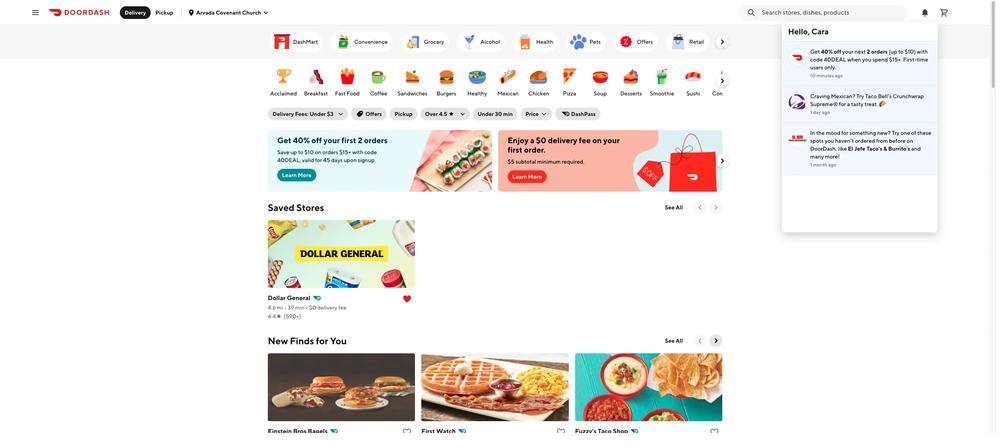 Task type: locate. For each thing, give the bounding box(es) containing it.
pickup down sandwiches
[[395, 111, 413, 117]]

1 see all from the top
[[665, 204, 683, 211]]

a inside enjoy a $0 delivery fee on your first order.
[[530, 136, 535, 145]]

learn more button down 40deal,
[[277, 169, 316, 182]]

crunchwrap
[[893, 93, 924, 99]]

1 vertical spatial offers
[[366, 111, 382, 117]]

1 horizontal spatial off
[[834, 49, 842, 55]]

more down valid
[[298, 172, 312, 178]]

0 horizontal spatial on
[[315, 149, 321, 155]]

under left 30
[[478, 111, 494, 117]]

0 horizontal spatial you
[[825, 138, 834, 144]]

0 horizontal spatial •
[[284, 305, 287, 311]]

on inside save up to $10 on orders $15+ with code 40deal, valid for 45 days upon signup
[[315, 149, 321, 155]]

1 left month
[[811, 162, 812, 168]]

0 horizontal spatial delivery
[[125, 9, 146, 16]]

orders up spend
[[872, 49, 888, 55]]

2 under from the left
[[478, 111, 494, 117]]

0 horizontal spatial first
[[342, 136, 356, 145]]

0 vertical spatial min
[[503, 111, 513, 117]]

delivery inside enjoy a $0 delivery fee on your first order.
[[548, 136, 578, 145]]

first down enjoy
[[508, 145, 523, 154]]

0 horizontal spatial 40%
[[293, 136, 310, 145]]

for down mexican?
[[839, 101, 846, 107]]

0 horizontal spatial more
[[298, 172, 312, 178]]

2 food from the left
[[735, 90, 748, 97]]

0 horizontal spatial with
[[352, 149, 363, 155]]

enjoy a $0 delivery fee on your first order.
[[508, 136, 620, 154]]

doordash,
[[811, 146, 837, 152]]

off up $10
[[312, 136, 322, 145]]

a left tasty
[[847, 101, 850, 107]]

sushi
[[687, 90, 700, 97]]

for up haven't
[[842, 130, 849, 136]]

for inside craving mexican? try taco bell's crunchwrap supreme® for a tasty treat. 🌮 1 day ago
[[839, 101, 846, 107]]

1 horizontal spatial a
[[847, 101, 850, 107]]

ago for in the mood for something new? try one of these spots you haven't ordered from before on doordash, like
[[829, 162, 837, 168]]

1 vertical spatial see all
[[665, 338, 683, 344]]

see all for saved stores
[[665, 204, 683, 211]]

1 vertical spatial ago
[[822, 109, 830, 115]]

food right fast
[[347, 90, 360, 97]]

1 horizontal spatial code
[[811, 56, 823, 63]]

dashpass
[[571, 111, 596, 117]]

40%
[[821, 49, 833, 55], [293, 136, 310, 145]]

health image
[[516, 32, 535, 51]]

0 horizontal spatial 2
[[358, 136, 363, 145]]

like
[[838, 146, 847, 152]]

desserts
[[620, 90, 642, 97]]

2 1 from the top
[[811, 162, 812, 168]]

dashmart
[[293, 39, 318, 45]]

burrito's
[[889, 146, 911, 152]]

delivery right $​0
[[317, 305, 337, 311]]

offers right offers image
[[637, 39, 653, 45]]

alcohol
[[481, 39, 500, 45]]

2 • from the left
[[306, 305, 308, 311]]

1
[[811, 109, 812, 115], [811, 162, 812, 168]]

4.6 mi • 39 min • $​0 delivery fee
[[268, 305, 347, 311]]

open menu image
[[31, 8, 40, 17]]

1 vertical spatial pickup
[[395, 111, 413, 117]]

0 vertical spatial 1
[[811, 109, 812, 115]]

required.
[[562, 159, 585, 165]]

learn for get 40% off your first 2 orders
[[282, 172, 297, 178]]

orders for get 40% off your next 2 orders
[[872, 49, 888, 55]]

click to add this store to your saved list image
[[556, 428, 566, 433], [710, 428, 719, 433]]

orders up signup
[[364, 136, 388, 145]]

more down subtotal
[[528, 174, 542, 180]]

get up 'save'
[[277, 136, 291, 145]]

0 horizontal spatial offers
[[366, 111, 382, 117]]

2 for next
[[867, 49, 870, 55]]

food right "comfort"
[[735, 90, 748, 97]]

these
[[918, 130, 932, 136]]

0 vertical spatial try
[[857, 93, 864, 99]]

• left $​0
[[306, 305, 308, 311]]

mexican
[[498, 90, 519, 97]]

1 previous button of carousel image from the top
[[696, 204, 704, 212]]

with
[[917, 49, 928, 55], [352, 149, 363, 155]]

0 horizontal spatial off
[[312, 136, 322, 145]]

and
[[912, 146, 921, 152]]

dollar
[[268, 294, 286, 302]]

previous button of carousel image
[[696, 204, 704, 212], [696, 337, 704, 345]]

dollar general
[[268, 294, 310, 302]]

1 vertical spatial see
[[665, 338, 675, 344]]

to right (up
[[899, 49, 904, 55]]

0 horizontal spatial your
[[324, 136, 340, 145]]

1 vertical spatial min
[[295, 305, 305, 311]]

(up
[[889, 49, 897, 55]]

to right up
[[298, 149, 303, 155]]

1 vertical spatial next button of carousel image
[[712, 204, 720, 212]]

code up users
[[811, 56, 823, 63]]

food
[[347, 90, 360, 97], [735, 90, 748, 97]]

try inside craving mexican? try taco bell's crunchwrap supreme® for a tasty treat. 🌮 1 day ago
[[857, 93, 864, 99]]

breakfast
[[304, 90, 328, 97]]

more for a
[[528, 174, 542, 180]]

previous button of carousel image for new finds for you
[[696, 337, 704, 345]]

new?
[[878, 130, 891, 136]]

your for first
[[324, 136, 340, 145]]

1 see all link from the top
[[661, 201, 688, 214]]

1 horizontal spatial you
[[862, 56, 872, 63]]

ago for get
[[835, 73, 843, 79]]

min inside under 30 min button
[[503, 111, 513, 117]]

learn more down subtotal
[[513, 174, 542, 180]]

1 horizontal spatial with
[[917, 49, 928, 55]]

2 vertical spatial next button of carousel image
[[712, 337, 720, 345]]

learn down subtotal
[[513, 174, 527, 180]]

1 horizontal spatial learn
[[513, 174, 527, 180]]

1 vertical spatial delivery
[[317, 305, 337, 311]]

1 vertical spatial try
[[892, 130, 900, 136]]

1 horizontal spatial learn more button
[[508, 170, 547, 183]]

fee right $​0
[[339, 305, 347, 311]]

with inside save up to $10 on orders $15+ with code 40deal, valid for 45 days upon signup
[[352, 149, 363, 155]]

your
[[843, 49, 854, 55], [324, 136, 340, 145], [604, 136, 620, 145]]

a
[[847, 101, 850, 107], [530, 136, 535, 145]]

for left 45
[[315, 157, 322, 163]]

code up signup
[[364, 149, 377, 155]]

under left $3
[[310, 111, 326, 117]]

0 horizontal spatial orders
[[322, 149, 338, 155]]

0 vertical spatial to
[[899, 49, 904, 55]]

2 see from the top
[[665, 338, 675, 344]]

first
[[342, 136, 356, 145], [508, 145, 523, 154]]

with up time
[[917, 49, 928, 55]]

1 vertical spatial all
[[676, 338, 683, 344]]

1 vertical spatial off
[[312, 136, 322, 145]]

2 see all link from the top
[[661, 335, 688, 347]]

soup
[[594, 90, 607, 97]]

on right $10
[[315, 149, 321, 155]]

learn more button down subtotal
[[508, 170, 547, 183]]

on down of on the right top of page
[[907, 138, 913, 144]]

1 horizontal spatial 40%
[[821, 49, 833, 55]]

stores
[[296, 202, 324, 213]]

in the mood for something new? try one of these spots you haven't ordered from before on doordash, like
[[811, 130, 932, 152]]

0 vertical spatial you
[[862, 56, 872, 63]]

signup
[[358, 157, 375, 163]]

2 previous button of carousel image from the top
[[696, 337, 704, 345]]

offers button
[[351, 108, 387, 120]]

0 vertical spatial with
[[917, 49, 928, 55]]

on inside enjoy a $0 delivery fee on your first order.
[[593, 136, 602, 145]]

1 vertical spatial delivery
[[273, 111, 294, 117]]

see all link for saved stores
[[661, 201, 688, 214]]

1 horizontal spatial min
[[503, 111, 513, 117]]

0 vertical spatial 40%
[[821, 49, 833, 55]]

0 vertical spatial off
[[834, 49, 842, 55]]

learn
[[282, 172, 297, 178], [513, 174, 527, 180]]

hello,
[[788, 27, 810, 36]]

1 1 from the top
[[811, 109, 812, 115]]

0 vertical spatial code
[[811, 56, 823, 63]]

1 vertical spatial 1
[[811, 162, 812, 168]]

of
[[911, 130, 917, 136]]

1 vertical spatial orders
[[364, 136, 388, 145]]

1 vertical spatial first
[[508, 145, 523, 154]]

learn more
[[282, 172, 312, 178], [513, 174, 542, 180]]

1 horizontal spatial learn more
[[513, 174, 542, 180]]

ago down the more!
[[829, 162, 837, 168]]

2 horizontal spatial orders
[[872, 49, 888, 55]]

0 horizontal spatial food
[[347, 90, 360, 97]]

0 vertical spatial orders
[[872, 49, 888, 55]]

code
[[811, 56, 823, 63], [364, 149, 377, 155]]

4.4
[[268, 313, 276, 320]]

min right 30
[[503, 111, 513, 117]]

ago
[[835, 73, 843, 79], [822, 109, 830, 115], [829, 162, 837, 168]]

get up users
[[811, 49, 820, 55]]

1 vertical spatial see all link
[[661, 335, 688, 347]]

offers down coffee
[[366, 111, 382, 117]]

saved stores
[[268, 202, 324, 213]]

fee up 'required.'
[[579, 136, 591, 145]]

pizza
[[563, 90, 576, 97]]

you down next
[[862, 56, 872, 63]]

0 vertical spatial delivery
[[125, 9, 146, 16]]

0 vertical spatial get
[[811, 49, 820, 55]]

1 vertical spatial 40%
[[293, 136, 310, 145]]

1 see from the top
[[665, 204, 675, 211]]

$15+
[[340, 149, 351, 155]]

comfort food
[[712, 90, 748, 97]]

try
[[857, 93, 864, 99], [892, 130, 900, 136]]

1 horizontal spatial food
[[735, 90, 748, 97]]

1 all from the top
[[676, 204, 683, 211]]

0 horizontal spatial to
[[298, 149, 303, 155]]

learn down 40deal,
[[282, 172, 297, 178]]

&
[[884, 146, 887, 152]]

first up the $15+
[[342, 136, 356, 145]]

0 horizontal spatial try
[[857, 93, 864, 99]]

price button
[[521, 108, 552, 120]]

your for next
[[843, 49, 854, 55]]

1 horizontal spatial first
[[508, 145, 523, 154]]

over 4.5 button
[[420, 108, 470, 120]]

dashpass button
[[556, 108, 601, 120]]

• right mi
[[284, 305, 287, 311]]

2 click to add this store to your saved list image from the left
[[710, 428, 719, 433]]

40% up 40deal
[[821, 49, 833, 55]]

1 horizontal spatial on
[[593, 136, 602, 145]]

1 under from the left
[[310, 111, 326, 117]]

orders inside save up to $10 on orders $15+ with code 40deal, valid for 45 days upon signup
[[322, 149, 338, 155]]

offers
[[637, 39, 653, 45], [366, 111, 382, 117]]

try up before
[[892, 130, 900, 136]]

0 horizontal spatial fee
[[339, 305, 347, 311]]

0 vertical spatial a
[[847, 101, 850, 107]]

0 vertical spatial pickup button
[[151, 6, 178, 19]]

1 click to add this store to your saved list image from the left
[[556, 428, 566, 433]]

1 horizontal spatial offers
[[637, 39, 653, 45]]

try inside in the mood for something new? try one of these spots you haven't ordered from before on doordash, like
[[892, 130, 900, 136]]

orders up 45
[[322, 149, 338, 155]]

with up upon on the left top of page
[[352, 149, 363, 155]]

craving
[[811, 93, 830, 99]]

new finds for you
[[268, 335, 347, 346]]

offers link
[[614, 32, 658, 52]]

1 horizontal spatial orders
[[364, 136, 388, 145]]

1 left day
[[811, 109, 812, 115]]

ago down only.
[[835, 73, 843, 79]]

2 horizontal spatial on
[[907, 138, 913, 144]]

delivery for delivery
[[125, 9, 146, 16]]

2 vertical spatial orders
[[322, 149, 338, 155]]

1 vertical spatial to
[[298, 149, 303, 155]]

you down mood
[[825, 138, 834, 144]]

1 horizontal spatial your
[[604, 136, 620, 145]]

0 vertical spatial ago
[[835, 73, 843, 79]]

0 horizontal spatial get
[[277, 136, 291, 145]]

on
[[593, 136, 602, 145], [907, 138, 913, 144], [315, 149, 321, 155]]

0 horizontal spatial learn more button
[[277, 169, 316, 182]]

1 horizontal spatial delivery
[[273, 111, 294, 117]]

40% up $10
[[293, 136, 310, 145]]

2 vertical spatial ago
[[829, 162, 837, 168]]

off up 40deal
[[834, 49, 842, 55]]

0 vertical spatial 2
[[867, 49, 870, 55]]

2 up signup
[[358, 136, 363, 145]]

1 horizontal spatial •
[[306, 305, 308, 311]]

2 right next
[[867, 49, 870, 55]]

2 horizontal spatial your
[[843, 49, 854, 55]]

1 horizontal spatial 2
[[867, 49, 870, 55]]

1 horizontal spatial click to add this store to your saved list image
[[710, 428, 719, 433]]

for inside save up to $10 on orders $15+ with code 40deal, valid for 45 days upon signup
[[315, 157, 322, 163]]

and many more!
[[811, 146, 921, 160]]

min right 39
[[295, 305, 305, 311]]

with inside (up to $10) with code 40deal when you spend $15+. first-time users only.
[[917, 49, 928, 55]]

0 vertical spatial previous button of carousel image
[[696, 204, 704, 212]]

$5
[[508, 159, 515, 165]]

arvada covenant church button
[[188, 9, 269, 16]]

mood
[[826, 130, 841, 136]]

next button of carousel image
[[719, 77, 726, 85], [712, 204, 720, 212]]

0 horizontal spatial code
[[364, 149, 377, 155]]

0 vertical spatial fee
[[579, 136, 591, 145]]

2 all from the top
[[676, 338, 683, 344]]

a left $0
[[530, 136, 535, 145]]

delivery inside delivery 'button'
[[125, 9, 146, 16]]

many
[[811, 154, 824, 160]]

smoothie
[[650, 90, 674, 97]]

0 vertical spatial delivery
[[548, 136, 578, 145]]

all for new finds for you
[[676, 338, 683, 344]]

0 items, open order cart image
[[940, 8, 949, 17]]

0 vertical spatial see all
[[665, 204, 683, 211]]

next button of carousel image
[[719, 38, 726, 46], [719, 157, 726, 165], [712, 337, 720, 345]]

1 horizontal spatial more
[[528, 174, 542, 180]]

1 vertical spatial code
[[364, 149, 377, 155]]

0 vertical spatial all
[[676, 204, 683, 211]]

0 horizontal spatial under
[[310, 111, 326, 117]]

0 horizontal spatial learn more
[[282, 172, 312, 178]]

try up tasty
[[857, 93, 864, 99]]

retail image
[[669, 32, 688, 51]]

learn more button for a
[[508, 170, 547, 183]]

0 horizontal spatial a
[[530, 136, 535, 145]]

new
[[268, 335, 288, 346]]

delivery right $0
[[548, 136, 578, 145]]

enjoy
[[508, 136, 529, 145]]

learn more down 40deal,
[[282, 172, 312, 178]]

1 horizontal spatial fee
[[579, 136, 591, 145]]

1 horizontal spatial under
[[478, 111, 494, 117]]

1 vertical spatial a
[[530, 136, 535, 145]]

pets
[[590, 39, 601, 45]]

2 see all from the top
[[665, 338, 683, 344]]

ago down supreme®
[[822, 109, 830, 115]]

45
[[323, 157, 330, 163]]

1 food from the left
[[347, 90, 360, 97]]

saved stores link
[[268, 201, 324, 214]]

2
[[867, 49, 870, 55], [358, 136, 363, 145]]

from
[[876, 138, 888, 144]]

previous button of carousel image for saved stores
[[696, 204, 704, 212]]

pickup right delivery 'button'
[[155, 9, 173, 16]]

dashmart image
[[273, 32, 292, 51]]

0 horizontal spatial pickup button
[[151, 6, 178, 19]]

on down dashpass
[[593, 136, 602, 145]]

off for first
[[312, 136, 322, 145]]



Task type: describe. For each thing, give the bounding box(es) containing it.
arvada covenant church
[[196, 9, 261, 16]]

el
[[848, 146, 853, 152]]

craving mexican? try taco bell's crunchwrap supreme® for a tasty treat. 🌮 1 day ago
[[811, 93, 924, 115]]

get for get 40% off your next 2 orders
[[811, 49, 820, 55]]

40% for get 40% off your next 2 orders
[[821, 49, 833, 55]]

40% for get 40% off your first 2 orders
[[293, 136, 310, 145]]

first-
[[903, 56, 917, 63]]

1 • from the left
[[284, 305, 287, 311]]

learn more for a
[[513, 174, 542, 180]]

under 30 min button
[[473, 108, 518, 120]]

0 vertical spatial next button of carousel image
[[719, 77, 726, 85]]

alcohol image
[[460, 32, 479, 51]]

comfort
[[712, 90, 734, 97]]

your inside enjoy a $0 delivery fee on your first order.
[[604, 136, 620, 145]]

jefe
[[855, 146, 866, 152]]

under inside button
[[478, 111, 494, 117]]

hello, cara
[[788, 27, 829, 36]]

minutes
[[817, 73, 834, 79]]

the
[[817, 130, 825, 136]]

upon
[[344, 157, 357, 163]]

order.
[[524, 145, 546, 154]]

2 for first
[[358, 136, 363, 145]]

get 40% off your first 2 orders
[[277, 136, 388, 145]]

see all link for new finds for you
[[661, 335, 688, 347]]

10 minutes ago
[[811, 73, 843, 79]]

over
[[425, 111, 438, 117]]

dashmart link
[[270, 32, 323, 52]]

🌮
[[879, 101, 886, 107]]

$10
[[305, 149, 314, 155]]

on inside in the mood for something new? try one of these spots you haven't ordered from before on doordash, like
[[907, 138, 913, 144]]

covenant
[[216, 9, 241, 16]]

pets image
[[569, 32, 588, 51]]

more!
[[825, 154, 840, 160]]

to inside save up to $10 on orders $15+ with code 40deal, valid for 45 days upon signup
[[298, 149, 303, 155]]

spend
[[873, 56, 888, 63]]

10
[[811, 73, 816, 79]]

you inside (up to $10) with code 40deal when you spend $15+. first-time users only.
[[862, 56, 872, 63]]

alcohol link
[[457, 32, 505, 52]]

learn for enjoy a $0 delivery fee on your first order.
[[513, 174, 527, 180]]

el jefe taco's & burrito's
[[848, 146, 911, 152]]

finds
[[290, 335, 314, 346]]

minimum
[[537, 159, 561, 165]]

to inside (up to $10) with code 40deal when you spend $15+. first-time users only.
[[899, 49, 904, 55]]

time
[[917, 56, 928, 63]]

only.
[[825, 64, 836, 71]]

1 horizontal spatial pickup
[[395, 111, 413, 117]]

save up to $10 on orders $15+ with code 40deal, valid for 45 days upon signup
[[277, 149, 377, 163]]

fee inside enjoy a $0 delivery fee on your first order.
[[579, 136, 591, 145]]

month
[[813, 162, 828, 168]]

ago inside craving mexican? try taco bell's crunchwrap supreme® for a tasty treat. 🌮 1 day ago
[[822, 109, 830, 115]]

acclaimed
[[270, 90, 297, 97]]

click to remove this store from your saved list image
[[403, 294, 412, 304]]

in
[[811, 130, 815, 136]]

saved
[[268, 202, 295, 213]]

off for next
[[834, 49, 842, 55]]

over 4.5
[[425, 111, 447, 117]]

you inside in the mood for something new? try one of these spots you haven't ordered from before on doordash, like
[[825, 138, 834, 144]]

offers image
[[617, 32, 636, 51]]

for left you
[[316, 335, 328, 346]]

0 horizontal spatial pickup
[[155, 9, 173, 16]]

delivery for delivery fees: under $3
[[273, 111, 294, 117]]

fast food
[[335, 90, 360, 97]]

treat.
[[865, 101, 878, 107]]

sandwiches
[[398, 90, 428, 97]]

40deal
[[824, 56, 847, 63]]

haven't
[[835, 138, 854, 144]]

up
[[291, 149, 297, 155]]

0 vertical spatial next button of carousel image
[[719, 38, 726, 46]]

cara
[[812, 27, 829, 36]]

bell's
[[878, 93, 892, 99]]

first inside enjoy a $0 delivery fee on your first order.
[[508, 145, 523, 154]]

general
[[287, 294, 310, 302]]

days
[[331, 157, 343, 163]]

day
[[813, 109, 821, 115]]

orders for get 40% off your first 2 orders
[[364, 136, 388, 145]]

learn more button for 40%
[[277, 169, 316, 182]]

$3
[[327, 111, 334, 117]]

for inside in the mood for something new? try one of these spots you haven't ordered from before on doordash, like
[[842, 130, 849, 136]]

a inside craving mexican? try taco bell's crunchwrap supreme® for a tasty treat. 🌮 1 day ago
[[847, 101, 850, 107]]

convenience link
[[331, 32, 392, 52]]

before
[[889, 138, 906, 144]]

price
[[526, 111, 539, 117]]

39
[[288, 305, 294, 311]]

one
[[901, 130, 910, 136]]

see for new finds for you
[[665, 338, 675, 344]]

code inside (up to $10) with code 40deal when you spend $15+. first-time users only.
[[811, 56, 823, 63]]

fees:
[[295, 111, 309, 117]]

health link
[[513, 32, 558, 52]]

1 vertical spatial pickup button
[[390, 108, 417, 120]]

code inside save up to $10 on orders $15+ with code 40deal, valid for 45 days upon signup
[[364, 149, 377, 155]]

(up to $10) with code 40deal when you spend $15+. first-time users only.
[[811, 49, 928, 71]]

all for saved stores
[[676, 204, 683, 211]]

see all for new finds for you
[[665, 338, 683, 344]]

grocery image
[[403, 32, 422, 51]]

offers inside button
[[366, 111, 382, 117]]

arvada
[[196, 9, 215, 16]]

catering image
[[720, 32, 739, 51]]

see for saved stores
[[665, 204, 675, 211]]

church
[[242, 9, 261, 16]]

0 horizontal spatial min
[[295, 305, 305, 311]]

food for comfort food
[[735, 90, 748, 97]]

supreme®
[[811, 101, 838, 107]]

4.5
[[439, 111, 447, 117]]

learn more for 40%
[[282, 172, 312, 178]]

get for get 40% off your first 2 orders
[[277, 136, 291, 145]]

1 inside craving mexican? try taco bell's crunchwrap supreme® for a tasty treat. 🌮 1 day ago
[[811, 109, 812, 115]]

1 month ago
[[811, 162, 837, 168]]

chicken
[[528, 90, 549, 97]]

retail link
[[666, 32, 709, 52]]

coffee
[[370, 90, 387, 97]]

tasty
[[851, 101, 864, 107]]

mexican?
[[831, 93, 856, 99]]

convenience image
[[334, 32, 353, 51]]

more for 40%
[[298, 172, 312, 178]]

spots
[[811, 138, 824, 144]]

save
[[277, 149, 289, 155]]

food for fast food
[[347, 90, 360, 97]]

click to add this store to your saved list image
[[403, 428, 412, 433]]

users
[[811, 64, 824, 71]]

delivery fees: under $3
[[273, 111, 334, 117]]

$0
[[536, 136, 547, 145]]

1 vertical spatial next button of carousel image
[[719, 157, 726, 165]]

$15+.
[[889, 56, 902, 63]]

subtotal
[[516, 159, 536, 165]]

0 vertical spatial offers
[[637, 39, 653, 45]]

grocery
[[424, 39, 444, 45]]

delivery button
[[120, 6, 151, 19]]

Store search: begin typing to search for stores available on DoorDash text field
[[762, 8, 903, 17]]

valid
[[302, 157, 314, 163]]

convenience
[[354, 39, 388, 45]]

$10)
[[905, 49, 916, 55]]

40deal,
[[277, 157, 301, 163]]

notification bell image
[[921, 8, 930, 17]]



Task type: vqa. For each thing, say whether or not it's contained in the screenshot.
with inside the the (up to $10) with code 40DEAL when you spend $15+. First-time users only.
yes



